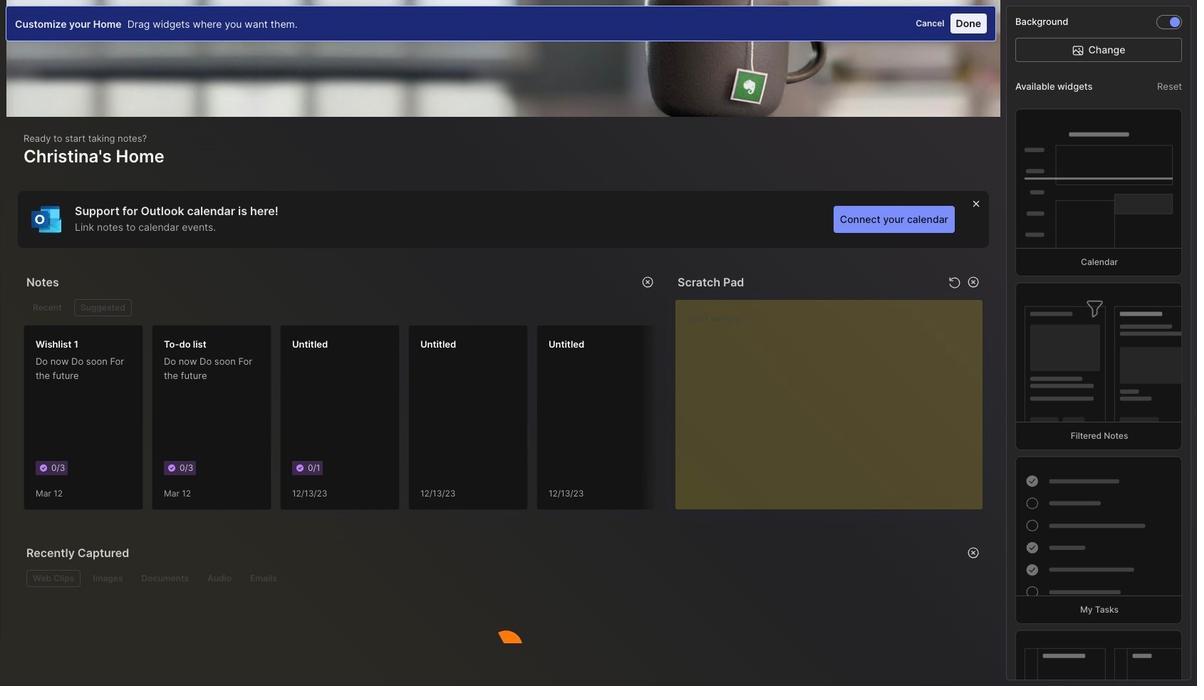 Task type: vqa. For each thing, say whether or not it's contained in the screenshot.
BACKGROUND image
yes



Task type: locate. For each thing, give the bounding box(es) containing it.
None field
[[678, 271, 946, 294]]

background image
[[1171, 17, 1181, 27]]



